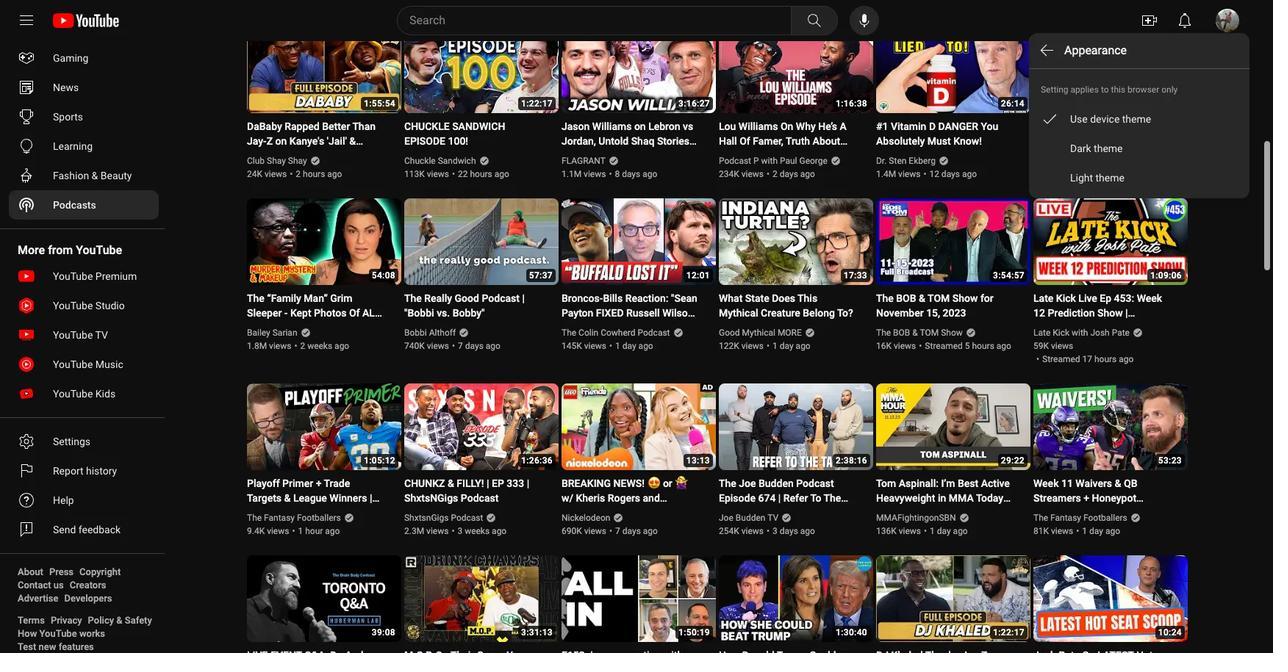 Task type: describe. For each thing, give the bounding box(es) containing it.
youtube inside terms privacy policy & safety how youtube works test new features
[[39, 629, 77, 640]]

hosbach
[[604, 507, 645, 519]]

honeypot
[[1092, 493, 1137, 504]]

+ inside playoff primer + trade targets & league winners | fantasy football 2023 - ep. 1504
[[316, 478, 322, 490]]

1 day ago down dark theme
[[1088, 169, 1126, 179]]

Search text field
[[410, 11, 788, 30]]

days for refer
[[780, 527, 798, 537]]

& inside the "family man" grim sleeper - kept photos of all his victims? | mystery & makeup | bailey sarian
[[352, 322, 359, 334]]

0 horizontal spatial joe
[[719, 513, 734, 524]]

rumors
[[582, 165, 618, 176]]

& inside week 11 waivers & qb streamers + honeypot players | fantasy football 2023 - ep. 1503
[[1115, 478, 1122, 490]]

1 hour, 16 minutes, 38 seconds element
[[836, 99, 868, 109]]

145k views
[[562, 341, 607, 352]]

payton
[[562, 307, 594, 319]]

views for the "family man" grim sleeper - kept photos of all his victims? | mystery & makeup | bailey sarian
[[269, 341, 291, 352]]

theme for dark theme
[[1094, 143, 1123, 154]]

| inside the really good podcast | "bobbi vs. bobby"
[[522, 293, 525, 304]]

16k
[[877, 341, 892, 352]]

2 for ball
[[296, 169, 301, 179]]

beauty
[[101, 170, 132, 182]]

cowherd inside broncos-bills reaction: "sean payton fixed russell wilson," bills have "peaked" | colin cowherd nfl
[[562, 337, 603, 349]]

2 for |
[[300, 341, 305, 352]]

fantasy inside week 11 waivers & qb streamers + honeypot players | fantasy football 2023 - ep. 1503
[[1076, 507, 1112, 519]]

late for late kick live ep 453: week 12 prediction show | coaching searches | new jp poll | heisman thoughts
[[1034, 293, 1054, 304]]

show inside late kick live ep 453: week 12 prediction show | coaching searches | new jp poll | heisman thoughts
[[1098, 307, 1123, 319]]

youtube premium
[[53, 271, 137, 282]]

lebron
[[649, 121, 681, 132]]

days for of
[[780, 169, 798, 179]]

news inside top story with tom llamas - nov. 13 | nbc news now
[[1099, 135, 1125, 147]]

39 minutes, 8 seconds element
[[372, 628, 396, 638]]

youtube for premium
[[53, 271, 93, 282]]

man"
[[304, 293, 328, 304]]

the for the 2:38:16 link
[[719, 478, 737, 490]]

1:09:06 link
[[1034, 199, 1188, 287]]

week 11 waivers & qb streamers + honeypot players | fantasy football 2023 - ep. 1503
[[1034, 478, 1152, 534]]

dababy rapped better than jay-z on kanye's 'jail' & picked lamelo ball over victor wembanyama
[[247, 121, 376, 176]]

7 for bobby"
[[458, 341, 463, 352]]

browser
[[1128, 85, 1160, 95]]

kick for live
[[1057, 293, 1076, 304]]

of inside the "family man" grim sleeper - kept photos of all his victims? | mystery & makeup | bailey sarian
[[349, 307, 360, 319]]

bailey inside the "family man" grim sleeper - kept photos of all his victims? | mystery & makeup | bailey sarian
[[292, 337, 319, 349]]

a
[[840, 121, 847, 132]]

1 day ago for tom aspinall: i'm best active heavyweight in mma today | the mma hour
[[930, 527, 968, 537]]

2 shay from the left
[[288, 156, 307, 166]]

days for know!
[[942, 169, 960, 179]]

report history
[[53, 465, 117, 477]]

0 vertical spatial streamed
[[925, 341, 963, 352]]

2 hours, 38 minutes, 16 seconds element
[[836, 456, 868, 466]]

0 horizontal spatial bills
[[562, 322, 582, 334]]

1:26:36
[[521, 456, 553, 466]]

0 vertical spatial bills
[[603, 293, 623, 304]]

7 days ago for rogers
[[616, 527, 658, 537]]

breaking news! 😍 or 🙅‍♀️ w/ kheris rogers and pressley hosbach i lego friends podcast ep 13
[[562, 478, 689, 534]]

1 vertical spatial mythical
[[742, 328, 776, 338]]

ago down dark theme
[[1111, 169, 1126, 179]]

know!
[[954, 135, 982, 147]]

picked
[[247, 150, 278, 162]]

bob for the bob & tom show for november 15, 2023
[[897, 293, 917, 304]]

3 hours, 31 minutes, 13 seconds element
[[521, 628, 553, 638]]

podcast up "3 weeks ago"
[[451, 513, 483, 524]]

the for week 11 waivers & qb streamers + honeypot players | fantasy football 2023 - ep. 1503 link
[[1034, 513, 1049, 524]]

ep. inside playoff primer + trade targets & league winners | fantasy football 2023 - ep. 1504
[[358, 507, 372, 519]]

254k
[[719, 527, 740, 537]]

episode
[[719, 493, 756, 504]]

views for the really good podcast | "bobbi vs. bobby"
[[427, 341, 449, 352]]

fantasy up the 81k views
[[1051, 513, 1082, 524]]

ago for breaking news! 😍 or 🙅‍♀️ w/ kheris rogers and pressley hosbach i lego friends podcast ep 13
[[643, 527, 658, 537]]

views for chuckle sandwich episode 100!
[[427, 169, 449, 179]]

heisman
[[1059, 337, 1100, 349]]

refer
[[784, 493, 808, 504]]

youtube for kids
[[53, 388, 93, 400]]

8
[[615, 169, 620, 179]]

1.1m
[[562, 169, 582, 179]]

53:23 link
[[1034, 384, 1188, 472]]

fantasy up the 9.4k views
[[264, 513, 295, 524]]

to
[[811, 493, 822, 504]]

all
[[363, 307, 381, 319]]

ago for week 11 waivers & qb streamers + honeypot players | fantasy football 2023 - ep. 1503
[[1106, 527, 1121, 537]]

sandwich
[[452, 121, 505, 132]]

ago for tom aspinall: i'm best active heavyweight in mma today | the mma hour
[[954, 527, 968, 537]]

iverson's
[[809, 150, 849, 162]]

& inside chunkz & filly! | ep 333 | shxtsngigs podcast
[[448, 478, 454, 490]]

1 for playoff primer + trade targets & league winners | fantasy football 2023 - ep. 1504
[[298, 527, 303, 537]]

report
[[53, 465, 83, 477]]

week inside week 11 waivers & qb streamers + honeypot players | fantasy football 2023 - ep. 1503
[[1034, 478, 1059, 490]]

'jail'
[[327, 135, 347, 147]]

the fantasy footballers for fantasy
[[1034, 513, 1128, 524]]

39:08 link
[[247, 556, 402, 644]]

hours right the 22 on the left of page
[[470, 169, 493, 179]]

& inside the bob & tom show for november 15, 2023
[[919, 293, 926, 304]]

mythical inside what state does this mythical creature belong to?
[[719, 307, 759, 319]]

234k
[[719, 169, 740, 179]]

57 minutes, 37 seconds element
[[529, 271, 553, 281]]

now
[[1128, 135, 1151, 147]]

hours inside 59k views streamed 17 hours ago
[[1095, 354, 1117, 365]]

1 day ago for week 11 waivers & qb streamers + honeypot players | fantasy football 2023 - ep. 1503
[[1083, 527, 1121, 537]]

views for playoff primer + trade targets & league winners | fantasy football 2023 - ep. 1504
[[267, 527, 289, 537]]

2:38:16
[[836, 456, 868, 466]]

tom inside top story with tom llamas - nov. 13 | nbc news now
[[1102, 121, 1122, 132]]

1 horizontal spatial good
[[719, 328, 740, 338]]

in inside jason williams on lebron vs jordan, untold shaq stories in the nba, & dwight howard gay rumors
[[562, 150, 570, 162]]

views for tom aspinall: i'm best active heavyweight in mma today | the mma hour
[[899, 527, 921, 537]]

ago for playoff primer + trade targets & league winners | fantasy football 2023 - ep. 1504
[[325, 527, 340, 537]]

feedback
[[79, 524, 121, 536]]

ago for dababy rapped better than jay-z on kanye's 'jail' & picked lamelo ball over victor wembanyama
[[327, 169, 342, 179]]

the for 'the bob & tom show for november 15, 2023' link
[[877, 328, 891, 338]]

paul
[[780, 156, 798, 166]]

views for jason williams on lebron vs jordan, untold shaq stories in the nba, & dwight howard gay rumors
[[584, 169, 606, 179]]

the for playoff primer + trade targets & league winners | fantasy football 2023 - ep. 1504 link
[[247, 513, 262, 524]]

views for the joe budden podcast episode 674 | refer to the tag
[[742, 527, 764, 537]]

the really good podcast | "bobbi vs. bobby" link
[[404, 291, 541, 321]]

podcast inside chunkz & filly! | ep 333 | shxtsngigs podcast
[[461, 493, 499, 504]]

episode
[[404, 135, 446, 147]]

creators
[[70, 580, 106, 591]]

ep inside "breaking news! 😍 or 🙅‍♀️ w/ kheris rogers and pressley hosbach i lego friends podcast ep 13"
[[639, 522, 651, 534]]

williams for shaq
[[593, 121, 632, 132]]

24k views
[[247, 169, 287, 179]]

ep inside late kick live ep 453: week 12 prediction show | coaching searches | new jp poll | heisman thoughts
[[1100, 293, 1112, 304]]

podcast inside "breaking news! 😍 or 🙅‍♀️ w/ kheris rogers and pressley hosbach i lego friends podcast ep 13"
[[599, 522, 636, 534]]

7 for rogers
[[616, 527, 621, 537]]

ago for broncos-bills reaction: "sean payton fixed russell wilson," bills have "peaked" | colin cowherd nfl
[[639, 341, 654, 352]]

weeks for photos
[[307, 341, 332, 352]]

today
[[977, 493, 1004, 504]]

ep inside lou williams on why he's a hall of famer, truth about the bubble & allen iverson's influence | ep 29
[[770, 165, 782, 176]]

views for broncos-bills reaction: "sean payton fixed russell wilson," bills have "peaked" | colin cowherd nfl
[[584, 341, 607, 352]]

views inside 59k views streamed 17 hours ago
[[1052, 341, 1074, 352]]

1 hour ago
[[298, 527, 340, 537]]

29 minutes, 22 seconds element
[[1001, 456, 1025, 466]]

2 for bubble
[[773, 169, 778, 179]]

2 hours ago
[[296, 169, 342, 179]]

what state does this mythical creature belong to? link
[[719, 291, 856, 321]]

views right the 177k
[[1057, 169, 1079, 179]]

youtube tv
[[53, 329, 108, 341]]

about inside lou williams on why he's a hall of famer, truth about the bubble & allen iverson's influence | ep 29
[[813, 135, 841, 147]]

copyright link
[[79, 566, 121, 579]]

ago for lou williams on why he's a hall of famer, truth about the bubble & allen iverson's influence | ep 29
[[801, 169, 815, 179]]

streamed inside 59k views streamed 17 hours ago
[[1043, 354, 1081, 365]]

& inside lou williams on why he's a hall of famer, truth about the bubble & allen iverson's influence | ep 29
[[774, 150, 780, 162]]

ago right 5
[[997, 341, 1012, 352]]

more
[[778, 328, 802, 338]]

d
[[929, 121, 936, 132]]

the fantasy footballers for football
[[247, 513, 341, 524]]

1 day ago for what state does this mythical creature belong to?
[[773, 341, 811, 352]]

device
[[1091, 113, 1120, 125]]

new
[[1130, 322, 1151, 334]]

views for #1 vitamin d danger you absolutely must know!
[[899, 169, 921, 179]]

days for rogers
[[623, 527, 641, 537]]

safety
[[125, 616, 152, 627]]

thoughts
[[1103, 337, 1146, 349]]

17:33 link
[[719, 199, 874, 287]]

george
[[800, 156, 828, 166]]

1 vertical spatial mma
[[897, 507, 922, 519]]

2.3m
[[404, 527, 424, 537]]

day for week 11 waivers & qb streamers + honeypot players | fantasy football 2023 - ep. 1503
[[1090, 527, 1104, 537]]

colin inside broncos-bills reaction: "sean payton fixed russell wilson," bills have "peaked" | colin cowherd nfl
[[656, 322, 680, 334]]

3 for shxtsngigs
[[458, 527, 463, 537]]

youtube music
[[53, 359, 123, 371]]

| inside 'the joe budden podcast episode 674 | refer to the tag'
[[779, 493, 781, 504]]

playoff
[[247, 478, 280, 490]]

youtube for tv
[[53, 329, 93, 341]]

aspinall:
[[899, 478, 939, 490]]

the bob & tom show for november 15, 2023
[[877, 293, 994, 319]]

& inside jason williams on lebron vs jordan, untold shaq stories in the nba, & dwight howard gay rumors
[[615, 150, 622, 162]]

over
[[337, 150, 357, 162]]

0 horizontal spatial bailey
[[247, 328, 270, 338]]

late kick with josh pate
[[1034, 328, 1130, 338]]

1:50:19
[[679, 628, 710, 638]]

bobbi althoff link
[[404, 327, 457, 340]]

shxtsngigs
[[404, 493, 458, 504]]

ep inside chunkz & filly! | ep 333 | shxtsngigs podcast
[[492, 478, 504, 490]]

ball
[[318, 150, 335, 162]]

podcast inside 'the joe budden podcast episode 674 | refer to the tag'
[[797, 478, 834, 490]]

lou williams on why he's a hall of famer, truth about the bubble & allen iverson's influence | ep 29 link
[[719, 119, 856, 176]]

1 hour, 30 minutes, 40 seconds element
[[836, 628, 868, 638]]

influence
[[719, 165, 762, 176]]

day for tom aspinall: i'm best active heavyweight in mma today | the mma hour
[[937, 527, 951, 537]]

bob for the bob & tom show
[[894, 328, 911, 338]]

playoff primer + trade targets & league winners | fantasy football 2023 - ep. 1504
[[247, 478, 372, 534]]

in inside tom aspinall: i'm best active heavyweight in mma today | the mma hour
[[938, 493, 947, 504]]

0 horizontal spatial colin
[[579, 328, 599, 338]]

1 vertical spatial 1:22:17 link
[[877, 556, 1031, 644]]

the for 3:54:57 link
[[877, 293, 894, 304]]

12 inside late kick live ep 453: week 12 prediction show | coaching searches | new jp poll | heisman thoughts
[[1034, 307, 1046, 319]]

footballers for football
[[297, 513, 341, 524]]

11
[[1062, 478, 1074, 490]]

1 horizontal spatial mma
[[949, 493, 974, 504]]

ago for the joe budden podcast episode 674 | refer to the tag
[[801, 527, 815, 537]]

views for dababy rapped better than jay-z on kanye's 'jail' & picked lamelo ball over victor wembanyama
[[265, 169, 287, 179]]

vs.
[[437, 307, 450, 319]]

setting applies to this browser only
[[1041, 85, 1178, 95]]

show for the bob & tom show for november 15, 2023
[[953, 293, 978, 304]]

| inside top story with tom llamas - nov. 13 | nbc news now
[[1071, 135, 1074, 147]]

bobbi
[[404, 328, 427, 338]]

0 horizontal spatial 12
[[930, 169, 940, 179]]

with for late kick live ep 453: week 12 prediction show | coaching searches | new jp poll | heisman thoughts
[[1072, 328, 1089, 338]]

test
[[18, 642, 36, 653]]

weeks for shxtsngigs
[[465, 527, 490, 537]]

81k
[[1034, 527, 1049, 537]]

podcast up 234k
[[719, 156, 752, 166]]

podcast down russell
[[638, 328, 670, 338]]

jason
[[562, 121, 590, 132]]

the for broncos-bills reaction: "sean payton fixed russell wilson," bills have "peaked" | colin cowherd nfl link
[[562, 328, 577, 338]]

🙅‍♀️
[[675, 478, 689, 490]]

42 minutes, 52 seconds element
[[1159, 99, 1182, 109]]

1 hour, 9 minutes, 6 seconds element
[[1151, 271, 1182, 281]]

joe budden tv link
[[719, 512, 780, 525]]

days for shaq
[[622, 169, 641, 179]]

streamers
[[1034, 493, 1082, 504]]

740k views
[[404, 341, 449, 352]]

1 vertical spatial budden
[[736, 513, 766, 524]]

with for lou williams on why he's a hall of famer, truth about the bubble & allen iverson's influence | ep 29
[[762, 156, 778, 166]]

tom for the bob & tom show for november 15, 2023
[[928, 293, 950, 304]]

top story with tom llamas - nov. 13 | nbc news now link
[[1034, 119, 1171, 149]]

hours down ball
[[303, 169, 325, 179]]

chuckle sandwich
[[404, 156, 476, 166]]

days for bobby"
[[465, 341, 484, 352]]

untold
[[599, 135, 629, 147]]

views for chunkz & filly! | ep 333 | shxtsngigs podcast
[[427, 527, 449, 537]]

the for 57:37 link
[[404, 293, 422, 304]]



Task type: locate. For each thing, give the bounding box(es) containing it.
1 hour, 26 minutes, 36 seconds element
[[521, 456, 553, 466]]

2 down victims?
[[300, 341, 305, 352]]

| inside broncos-bills reaction: "sean payton fixed russell wilson," bills have "peaked" | colin cowherd nfl
[[651, 322, 654, 334]]

podcasts
[[53, 199, 96, 211]]

ep. left the 1503
[[1066, 522, 1080, 534]]

youtube down youtube tv
[[53, 359, 93, 371]]

photos
[[314, 307, 347, 319]]

gaming link
[[9, 43, 159, 73], [9, 43, 159, 73]]

1 vertical spatial weeks
[[465, 527, 490, 537]]

p
[[754, 156, 759, 166]]

tom aspinall: i'm best active heavyweight in mma today | the mma hour
[[877, 478, 1010, 519]]

0 horizontal spatial news
[[53, 82, 79, 93]]

the inside the bob & tom show for november 15, 2023
[[877, 293, 894, 304]]

youtube up youtube tv
[[53, 300, 93, 312]]

1 day ago down honeypot
[[1083, 527, 1121, 537]]

13 minutes, 13 seconds element
[[687, 456, 710, 466]]

1 horizontal spatial football
[[1114, 507, 1152, 519]]

177k
[[1034, 169, 1054, 179]]

0 horizontal spatial 3
[[458, 527, 463, 537]]

ago for chuckle sandwich episode 100!
[[495, 169, 510, 179]]

7 down "hosbach"
[[616, 527, 621, 537]]

13 down story
[[1057, 135, 1068, 147]]

the up episode
[[719, 478, 737, 490]]

1 for tom aspinall: i'm best active heavyweight in mma today | the mma hour
[[930, 527, 935, 537]]

42:52
[[1159, 99, 1182, 109]]

2 football from the left
[[1114, 507, 1152, 519]]

youtube
[[76, 243, 122, 257], [53, 271, 93, 282], [53, 300, 93, 312], [53, 329, 93, 341], [53, 359, 93, 371], [53, 388, 93, 400], [39, 629, 77, 640]]

1 horizontal spatial streamed
[[1043, 354, 1081, 365]]

2 3 from the left
[[773, 527, 778, 537]]

the up "bobbi
[[404, 293, 422, 304]]

0 vertical spatial budden
[[759, 478, 794, 490]]

privacy
[[51, 616, 82, 627]]

views down chuckle sandwich
[[427, 169, 449, 179]]

0 vertical spatial tom
[[928, 293, 950, 304]]

shxtsngigs podcast link
[[404, 512, 484, 525]]

7 right 740k views at the left bottom of the page
[[458, 341, 463, 352]]

on up shaq
[[635, 121, 646, 132]]

with left josh
[[1072, 328, 1089, 338]]

creature
[[761, 307, 801, 319]]

footballers for fantasy
[[1084, 513, 1128, 524]]

kick for with
[[1053, 328, 1070, 338]]

0 horizontal spatial good
[[455, 293, 479, 304]]

0 horizontal spatial ep.
[[358, 507, 372, 519]]

0 vertical spatial 12
[[930, 169, 940, 179]]

1 horizontal spatial news
[[1099, 135, 1125, 147]]

the for 54:08 link
[[247, 293, 265, 304]]

0 vertical spatial week
[[1137, 293, 1163, 304]]

0 horizontal spatial mma
[[897, 507, 922, 519]]

football inside week 11 waivers & qb streamers + honeypot players | fantasy football 2023 - ep. 1503
[[1114, 507, 1152, 519]]

ago
[[327, 169, 342, 179], [495, 169, 510, 179], [643, 169, 658, 179], [801, 169, 815, 179], [963, 169, 977, 179], [1111, 169, 1126, 179], [335, 341, 349, 352], [486, 341, 501, 352], [639, 341, 654, 352], [796, 341, 811, 352], [997, 341, 1012, 352], [1119, 354, 1134, 365], [325, 527, 340, 537], [492, 527, 507, 537], [643, 527, 658, 537], [801, 527, 815, 537], [954, 527, 968, 537], [1106, 527, 1121, 537]]

bob inside the bob & tom show for november 15, 2023
[[897, 293, 917, 304]]

with
[[1080, 121, 1099, 132], [762, 156, 778, 166], [1072, 328, 1089, 338]]

0 horizontal spatial 1:22:17 link
[[404, 26, 559, 115]]

views down the mmafightingonsbn
[[899, 527, 921, 537]]

club
[[247, 156, 265, 166]]

day for broncos-bills reaction: "sean payton fixed russell wilson," bills have "peaked" | colin cowherd nfl
[[623, 341, 637, 352]]

youtube for music
[[53, 359, 93, 371]]

hour
[[305, 527, 323, 537]]

youtube left kids
[[53, 388, 93, 400]]

1 hour, 55 minutes, 54 seconds element
[[364, 99, 396, 109]]

1:22:17 for 1 hour, 22 minutes, 17 seconds element for the bottommost 1:22:17 link
[[994, 628, 1025, 638]]

show up "streamed 5 hours ago"
[[941, 328, 963, 338]]

the fantasy footballers link for football
[[247, 512, 342, 525]]

youtube down 'more from youtube'
[[53, 271, 93, 282]]

1 vertical spatial tom
[[920, 328, 939, 338]]

1 late from the top
[[1034, 293, 1054, 304]]

0 horizontal spatial 1:22:17
[[521, 99, 553, 109]]

shxtsngigs
[[404, 513, 449, 524]]

13 inside top story with tom llamas - nov. 13 | nbc news now
[[1057, 135, 1068, 147]]

on inside dababy rapped better than jay-z on kanye's 'jail' & picked lamelo ball over victor wembanyama
[[275, 135, 287, 147]]

57:37 link
[[404, 199, 559, 287]]

stories
[[657, 135, 690, 147]]

3:31:13
[[521, 628, 553, 638]]

hours right "17"
[[1095, 354, 1117, 365]]

learning link
[[9, 132, 159, 161], [9, 132, 159, 161]]

developers link
[[64, 593, 112, 606]]

of inside lou williams on why he's a hall of famer, truth about the bubble & allen iverson's influence | ep 29
[[740, 135, 751, 147]]

1 football from the left
[[286, 507, 323, 519]]

kanye's
[[290, 135, 324, 147]]

the inside the "family man" grim sleeper - kept photos of all his victims? | mystery & makeup | bailey sarian
[[247, 293, 265, 304]]

the colin cowherd podcast
[[562, 328, 670, 338]]

dr. sten ekberg link
[[877, 154, 937, 168]]

tom up 15, in the right of the page
[[928, 293, 950, 304]]

3 hours, 16 minutes, 27 seconds element
[[679, 99, 710, 109]]

1 footballers from the left
[[297, 513, 341, 524]]

tv down 674
[[768, 513, 779, 524]]

2023 inside week 11 waivers & qb streamers + honeypot players | fantasy football 2023 - ep. 1503
[[1034, 522, 1057, 534]]

1 vertical spatial 12
[[1034, 307, 1046, 319]]

0 vertical spatial ep
[[770, 165, 782, 176]]

ago for chunkz & filly! | ep 333 | shxtsngigs podcast
[[492, 527, 507, 537]]

podcast inside the really good podcast | "bobbi vs. bobby"
[[482, 293, 520, 304]]

2023 inside the bob & tom show for november 15, 2023
[[943, 307, 967, 319]]

1 horizontal spatial the fantasy footballers link
[[1034, 512, 1129, 525]]

1 for week 11 waivers & qb streamers + honeypot players | fantasy football 2023 - ep. 1503
[[1083, 527, 1088, 537]]

2 vertical spatial with
[[1072, 328, 1089, 338]]

williams inside jason williams on lebron vs jordan, untold shaq stories in the nba, & dwight howard gay rumors
[[593, 121, 632, 132]]

about inside about press copyright contact us creators advertise developers
[[18, 567, 43, 578]]

lamelo
[[281, 150, 315, 162]]

0 vertical spatial 1:22:17 link
[[404, 26, 559, 115]]

0 vertical spatial ep.
[[358, 507, 372, 519]]

budden
[[759, 478, 794, 490], [736, 513, 766, 524]]

november
[[877, 307, 924, 319]]

10:24 link
[[1034, 556, 1188, 644]]

0 vertical spatial of
[[740, 135, 751, 147]]

2023
[[943, 307, 967, 319], [326, 507, 349, 519], [1034, 522, 1057, 534]]

althoff
[[429, 328, 456, 338]]

the inside tom aspinall: i'm best active heavyweight in mma today | the mma hour
[[877, 507, 894, 519]]

bob up november
[[897, 293, 917, 304]]

on inside jason williams on lebron vs jordan, untold shaq stories in the nba, & dwight howard gay rumors
[[635, 121, 646, 132]]

& inside playoff primer + trade targets & league winners | fantasy football 2023 - ep. 1504
[[284, 493, 291, 504]]

test new features link
[[18, 641, 94, 654]]

ago right the 22 on the left of page
[[495, 169, 510, 179]]

1 vertical spatial bills
[[562, 322, 582, 334]]

1 vertical spatial ep
[[639, 522, 651, 534]]

+ inside week 11 waivers & qb streamers + honeypot players | fantasy football 2023 - ep. 1503
[[1084, 493, 1090, 504]]

top story with tom llamas - nov. 13 | nbc news now
[[1034, 121, 1164, 147]]

on right z
[[275, 135, 287, 147]]

colin up 145k views
[[579, 328, 599, 338]]

1 the fantasy footballers from the left
[[247, 513, 341, 524]]

| inside tom aspinall: i'm best active heavyweight in mma today | the mma hour
[[1006, 493, 1009, 504]]

1 horizontal spatial on
[[635, 121, 646, 132]]

3 weeks ago
[[458, 527, 507, 537]]

1 horizontal spatial +
[[1084, 493, 1090, 504]]

0 horizontal spatial sarian
[[273, 328, 297, 338]]

13:13
[[687, 456, 710, 466]]

days right 8
[[622, 169, 641, 179]]

the inside the really good podcast | "bobbi vs. bobby"
[[404, 293, 422, 304]]

day down '"peaked"'
[[623, 341, 637, 352]]

sarian down mystery
[[322, 337, 351, 349]]

views for breaking news! 😍 or 🙅‍♀️ w/ kheris rogers and pressley hosbach i lego friends podcast ep 13
[[584, 527, 607, 537]]

how
[[18, 629, 37, 640]]

0 horizontal spatial of
[[349, 307, 360, 319]]

1 horizontal spatial williams
[[739, 121, 778, 132]]

more
[[18, 243, 45, 257]]

0 horizontal spatial the fantasy footballers
[[247, 513, 341, 524]]

the right to
[[824, 493, 841, 504]]

0 vertical spatial on
[[635, 121, 646, 132]]

late kick live ep 453: week 12 prediction show | coaching searches | new jp poll | heisman thoughts
[[1034, 293, 1166, 349]]

famer,
[[753, 135, 784, 147]]

chuckle sandwich link
[[404, 154, 477, 168]]

sarian inside the "family man" grim sleeper - kept photos of all his victims? | mystery & makeup | bailey sarian
[[322, 337, 351, 349]]

views down joe budden tv link
[[742, 527, 764, 537]]

0 horizontal spatial footballers
[[297, 513, 341, 524]]

0 vertical spatial late
[[1034, 293, 1054, 304]]

ago down '"peaked"'
[[639, 341, 654, 352]]

10 minutes, 24 seconds element
[[1159, 628, 1182, 638]]

1 vertical spatial theme
[[1094, 143, 1123, 154]]

0 horizontal spatial about
[[18, 567, 43, 578]]

2023 inside playoff primer + trade targets & league winners | fantasy football 2023 - ep. 1504
[[326, 507, 349, 519]]

1 day ago for broncos-bills reaction: "sean payton fixed russell wilson," bills have "peaked" | colin cowherd nfl
[[616, 341, 654, 352]]

youtube music link
[[9, 350, 159, 379], [9, 350, 159, 379]]

0 horizontal spatial football
[[286, 507, 323, 519]]

days down "hosbach"
[[623, 527, 641, 537]]

3 down shxtsngigs podcast link
[[458, 527, 463, 537]]

the up november
[[877, 293, 894, 304]]

fantasy inside playoff primer + trade targets & league winners | fantasy football 2023 - ep. 1504
[[247, 507, 283, 519]]

1 hour, 5 minutes, 12 seconds element
[[364, 456, 396, 466]]

sandwich
[[438, 156, 476, 166]]

1 shay from the left
[[267, 156, 286, 166]]

ago down honeypot
[[1106, 527, 1121, 537]]

1 horizontal spatial sarian
[[322, 337, 351, 349]]

hours right 5
[[973, 341, 995, 352]]

ago down know!
[[963, 169, 977, 179]]

0 horizontal spatial williams
[[593, 121, 632, 132]]

1 horizontal spatial bills
[[603, 293, 623, 304]]

3 down joe budden tv link
[[773, 527, 778, 537]]

show inside the bob & tom show for november 15, 2023
[[953, 293, 978, 304]]

chunkz
[[404, 478, 445, 490]]

about
[[813, 135, 841, 147], [18, 567, 43, 578]]

None search field
[[371, 6, 841, 35]]

tom inside the bob & tom show for november 15, 2023
[[928, 293, 950, 304]]

bubble
[[739, 150, 771, 162]]

0 horizontal spatial shay
[[267, 156, 286, 166]]

- down winners on the bottom of page
[[352, 507, 355, 519]]

1.8m
[[247, 341, 267, 352]]

week inside late kick live ep 453: week 12 prediction show | coaching searches | new jp poll | heisman thoughts
[[1137, 293, 1163, 304]]

ago down ball
[[327, 169, 342, 179]]

1 vertical spatial tv
[[768, 513, 779, 524]]

+
[[316, 478, 322, 490], [1084, 493, 1090, 504]]

1 horizontal spatial tv
[[768, 513, 779, 524]]

days down must at the top right of page
[[942, 169, 960, 179]]

0 horizontal spatial 13
[[653, 522, 665, 534]]

2 the fantasy footballers link from the left
[[1034, 512, 1129, 525]]

1 vertical spatial on
[[275, 135, 287, 147]]

joe inside 'the joe budden podcast episode 674 | refer to the tag'
[[739, 478, 756, 490]]

- inside week 11 waivers & qb streamers + honeypot players | fantasy football 2023 - ep. 1503
[[1060, 522, 1063, 534]]

1 for what state does this mythical creature belong to?
[[773, 341, 778, 352]]

late for late kick with josh pate
[[1034, 328, 1051, 338]]

show for the bob & tom show
[[941, 328, 963, 338]]

streamed down 59k
[[1043, 354, 1081, 365]]

late inside late kick live ep 453: week 12 prediction show | coaching searches | new jp poll | heisman thoughts
[[1034, 293, 1054, 304]]

1:16:38
[[836, 99, 868, 109]]

copyright
[[79, 567, 121, 578]]

1 horizontal spatial 1:22:17 link
[[877, 556, 1031, 644]]

day down hour on the right bottom of the page
[[937, 527, 951, 537]]

ago down george at the right top of the page
[[801, 169, 815, 179]]

2 late from the top
[[1034, 328, 1051, 338]]

13 down lego
[[653, 522, 665, 534]]

3:54:57
[[994, 271, 1025, 281]]

the down hall
[[719, 150, 737, 162]]

hour
[[924, 507, 947, 519]]

| inside week 11 waivers & qb streamers + honeypot players | fantasy football 2023 - ep. 1503
[[1071, 507, 1073, 519]]

ago for the "family man" grim sleeper - kept photos of all his victims? | mystery & makeup | bailey sarian
[[335, 341, 349, 352]]

tom up the heavyweight
[[877, 478, 897, 490]]

in left the
[[562, 150, 570, 162]]

113k views
[[404, 169, 449, 179]]

dark theme
[[1071, 143, 1123, 154]]

0 vertical spatial mythical
[[719, 307, 759, 319]]

0 horizontal spatial in
[[562, 150, 570, 162]]

light
[[1071, 172, 1094, 184]]

views down dr. sten ekberg link
[[899, 169, 921, 179]]

0 vertical spatial 1 hour, 22 minutes, 17 seconds element
[[521, 99, 553, 109]]

kick inside late kick live ep 453: week 12 prediction show | coaching searches | new jp poll | heisman thoughts
[[1057, 293, 1076, 304]]

1 3 from the left
[[458, 527, 463, 537]]

0 vertical spatial show
[[953, 293, 978, 304]]

1 hour, 22 minutes, 17 seconds element for the top 1:22:17 link
[[521, 99, 553, 109]]

1 down dark theme
[[1088, 169, 1093, 179]]

he's
[[819, 121, 838, 132]]

- inside the "family man" grim sleeper - kept photos of all his victims? | mystery & makeup | bailey sarian
[[284, 307, 288, 319]]

budden inside 'the joe budden podcast episode 674 | refer to the tag'
[[759, 478, 794, 490]]

show up "searches"
[[1098, 307, 1123, 319]]

views down coaching
[[1052, 341, 1074, 352]]

1 horizontal spatial ep
[[770, 165, 782, 176]]

1 vertical spatial with
[[762, 156, 778, 166]]

tom up dark theme
[[1102, 121, 1122, 132]]

1 vertical spatial of
[[349, 307, 360, 319]]

13:13 link
[[562, 384, 716, 472]]

ago for what state does this mythical creature belong to?
[[796, 341, 811, 352]]

1 horizontal spatial about
[[813, 135, 841, 147]]

good inside the really good podcast | "bobbi vs. bobby"
[[455, 293, 479, 304]]

81k views
[[1034, 527, 1074, 537]]

- inside top story with tom llamas - nov. 13 | nbc news now
[[1160, 121, 1164, 132]]

0 vertical spatial 2023
[[943, 307, 967, 319]]

on
[[635, 121, 646, 132], [275, 135, 287, 147]]

1 horizontal spatial the fantasy footballers
[[1034, 513, 1128, 524]]

7 days ago for bobby"
[[458, 341, 501, 352]]

0 vertical spatial about
[[813, 135, 841, 147]]

ep right live
[[1100, 293, 1112, 304]]

views for week 11 waivers & qb streamers + honeypot players | fantasy football 2023 - ep. 1503
[[1052, 527, 1074, 537]]

the inside lou williams on why he's a hall of famer, truth about the bubble & allen iverson's influence | ep 29
[[719, 150, 737, 162]]

fantasy up the 1503
[[1076, 507, 1112, 519]]

1 down hour on the right bottom of the page
[[930, 527, 935, 537]]

views for lou williams on why he's a hall of famer, truth about the bubble & allen iverson's influence | ep 29
[[742, 169, 764, 179]]

0 horizontal spatial 7 days ago
[[458, 341, 501, 352]]

26 minutes, 14 seconds element
[[1001, 99, 1025, 109]]

theme right light
[[1096, 172, 1125, 184]]

1 horizontal spatial 12
[[1034, 307, 1046, 319]]

2 footballers from the left
[[1084, 513, 1128, 524]]

tom inside tom aspinall: i'm best active heavyweight in mma today | the mma hour
[[877, 478, 897, 490]]

1 day ago down more
[[773, 341, 811, 352]]

| inside lou williams on why he's a hall of famer, truth about the bubble & allen iverson's influence | ep 29
[[764, 165, 767, 176]]

trade
[[324, 478, 350, 490]]

club shay shay
[[247, 156, 307, 166]]

ago inside 59k views streamed 17 hours ago
[[1119, 354, 1134, 365]]

with up nbc
[[1080, 121, 1099, 132]]

1 vertical spatial +
[[1084, 493, 1090, 504]]

3 hours, 54 minutes, 57 seconds element
[[994, 271, 1025, 281]]

mythical up 122k views
[[742, 328, 776, 338]]

2 the fantasy footballers from the left
[[1034, 513, 1128, 524]]

13 inside "breaking news! 😍 or 🙅‍♀️ w/ kheris rogers and pressley hosbach i lego friends podcast ep 13"
[[653, 522, 665, 534]]

williams up famer,
[[739, 121, 778, 132]]

1 vertical spatial good
[[719, 328, 740, 338]]

williams for of
[[739, 121, 778, 132]]

ago right "hour"
[[325, 527, 340, 537]]

the fantasy footballers link for fantasy
[[1034, 512, 1129, 525]]

3 for refer
[[773, 527, 778, 537]]

views down nickelodeon link
[[584, 527, 607, 537]]

heavyweight
[[877, 493, 936, 504]]

fantasy down the targets
[[247, 507, 283, 519]]

youtube up youtube music
[[53, 329, 93, 341]]

tom aspinall: i'm best active heavyweight in mma today | the mma hour link
[[877, 477, 1013, 519]]

1 horizontal spatial tom
[[1102, 121, 1122, 132]]

lou
[[719, 121, 736, 132]]

0 vertical spatial 7 days ago
[[458, 341, 501, 352]]

0 vertical spatial 1:22:17
[[521, 99, 553, 109]]

filly!
[[457, 478, 484, 490]]

2 down podcast p with paul george link
[[773, 169, 778, 179]]

1 hour, 50 minutes, 19 seconds element
[[679, 628, 710, 638]]

ago for jason williams on lebron vs jordan, untold shaq stories in the nba, & dwight howard gay rumors
[[643, 169, 658, 179]]

1 vertical spatial tom
[[877, 478, 897, 490]]

& inside dababy rapped better than jay-z on kanye's 'jail' & picked lamelo ball over victor wembanyama
[[350, 135, 356, 147]]

0 vertical spatial kick
[[1057, 293, 1076, 304]]

bob
[[897, 293, 917, 304], [894, 328, 911, 338]]

z
[[267, 135, 273, 147]]

williams inside lou williams on why he's a hall of famer, truth about the bubble & allen iverson's influence | ep 29
[[739, 121, 778, 132]]

1 horizontal spatial 3
[[773, 527, 778, 537]]

-
[[1160, 121, 1164, 132], [284, 307, 288, 319], [352, 507, 355, 519], [1060, 522, 1063, 534]]

footballers up 1 hour ago
[[297, 513, 341, 524]]

0 vertical spatial tom
[[1102, 121, 1122, 132]]

bills
[[603, 293, 623, 304], [562, 322, 582, 334]]

1 williams from the left
[[593, 121, 632, 132]]

1 vertical spatial news
[[1099, 135, 1125, 147]]

1 horizontal spatial week
[[1137, 293, 1163, 304]]

ago for the really good podcast | "bobbi vs. bobby"
[[486, 341, 501, 352]]

send
[[53, 524, 76, 536]]

avatar image image
[[1216, 9, 1240, 32]]

ago down "thoughts"
[[1119, 354, 1134, 365]]

of right hall
[[740, 135, 751, 147]]

with inside top story with tom llamas - nov. 13 | nbc news now
[[1080, 121, 1099, 132]]

2 williams from the left
[[739, 121, 778, 132]]

0 horizontal spatial the fantasy footballers link
[[247, 512, 342, 525]]

late inside "late kick with josh pate" link
[[1034, 328, 1051, 338]]

with right 'p'
[[762, 156, 778, 166]]

day right light
[[1095, 169, 1109, 179]]

the bob & tom show
[[877, 328, 963, 338]]

1 vertical spatial 7
[[616, 527, 621, 537]]

1:16:38 link
[[719, 26, 874, 115]]

1 horizontal spatial 1 hour, 22 minutes, 17 seconds element
[[994, 628, 1025, 638]]

footballers down honeypot
[[1084, 513, 1128, 524]]

2 vertical spatial theme
[[1096, 172, 1125, 184]]

1 hour, 22 minutes, 17 seconds element
[[521, 99, 553, 109], [994, 628, 1025, 638]]

the fantasy footballers up the 81k views
[[1034, 513, 1128, 524]]

tom
[[1102, 121, 1122, 132], [877, 478, 897, 490]]

show left for
[[953, 293, 978, 304]]

joe up episode
[[739, 478, 756, 490]]

1 horizontal spatial footballers
[[1084, 513, 1128, 524]]

i'm
[[942, 478, 956, 490]]

1 hour, 22 minutes, 17 seconds element for the bottommost 1:22:17 link
[[994, 628, 1025, 638]]

youtube up youtube premium
[[76, 243, 122, 257]]

in down i'm
[[938, 493, 947, 504]]

ep. inside week 11 waivers & qb streamers + honeypot players | fantasy football 2023 - ep. 1503
[[1066, 522, 1080, 534]]

+ down waivers
[[1084, 493, 1090, 504]]

2 weeks ago
[[300, 341, 349, 352]]

0 vertical spatial ep
[[1100, 293, 1112, 304]]

1 horizontal spatial 7
[[616, 527, 621, 537]]

developers
[[64, 593, 112, 604]]

friends
[[562, 522, 596, 534]]

1 vertical spatial 1 hour, 22 minutes, 17 seconds element
[[994, 628, 1025, 638]]

ago for #1 vitamin d danger you absolutely must know!
[[963, 169, 977, 179]]

- inside playoff primer + trade targets & league winners | fantasy football 2023 - ep. 1504
[[352, 507, 355, 519]]

chuckle
[[404, 121, 450, 132]]

12 minutes, 1 second element
[[687, 271, 710, 281]]

| inside playoff primer + trade targets & league winners | fantasy football 2023 - ep. 1504
[[370, 493, 372, 504]]

1 for broncos-bills reaction: "sean payton fixed russell wilson," bills have "peaked" | colin cowherd nfl
[[616, 341, 621, 352]]

views down flagrant link
[[584, 169, 606, 179]]

more from youtube
[[18, 243, 122, 257]]

ep left '333'
[[492, 478, 504, 490]]

1 vertical spatial ep
[[492, 478, 504, 490]]

the fantasy footballers up "hour"
[[247, 513, 341, 524]]

victor
[[247, 165, 275, 176]]

football inside playoff primer + trade targets & league winners | fantasy football 2023 - ep. 1504
[[286, 507, 323, 519]]

bailey up 1.8m at bottom left
[[247, 328, 270, 338]]

this
[[798, 293, 818, 304]]

254k views
[[719, 527, 764, 537]]

kick up prediction
[[1057, 293, 1076, 304]]

1 the fantasy footballers link from the left
[[247, 512, 342, 525]]

late kick with josh pate link
[[1034, 327, 1131, 340]]

1 horizontal spatial ep
[[1100, 293, 1112, 304]]

0 horizontal spatial tv
[[95, 329, 108, 341]]

17 minutes, 33 seconds element
[[844, 271, 868, 281]]

the fantasy footballers link up "hour"
[[247, 512, 342, 525]]

0 vertical spatial theme
[[1123, 113, 1152, 125]]

& inside terms privacy policy & safety how youtube works test new features
[[116, 616, 122, 627]]

10:24
[[1159, 628, 1182, 638]]

53 minutes, 23 seconds element
[[1159, 456, 1182, 466]]

late up prediction
[[1034, 293, 1054, 304]]

best
[[958, 478, 979, 490]]

1 vertical spatial ep.
[[1066, 522, 1080, 534]]

views for the bob & tom show for november 15, 2023
[[894, 341, 916, 352]]

1 vertical spatial late
[[1034, 328, 1051, 338]]

about up contact
[[18, 567, 43, 578]]

1:22:17
[[521, 99, 553, 109], [994, 628, 1025, 638]]

7 days ago down i
[[616, 527, 658, 537]]

54 minutes, 8 seconds element
[[372, 271, 396, 281]]

333
[[507, 478, 524, 490]]

ago down mystery
[[335, 341, 349, 352]]

day for what state does this mythical creature belong to?
[[780, 341, 794, 352]]

than
[[353, 121, 376, 132]]

tom for the bob & tom show
[[920, 328, 939, 338]]

1:22:17 for 1 hour, 22 minutes, 17 seconds element for the top 1:22:17 link
[[521, 99, 553, 109]]

0 vertical spatial 7
[[458, 341, 463, 352]]

0 vertical spatial tv
[[95, 329, 108, 341]]

theme right dark
[[1094, 143, 1123, 154]]

nbc
[[1076, 135, 1097, 147]]

0 vertical spatial news
[[53, 82, 79, 93]]

0 vertical spatial joe
[[739, 478, 756, 490]]

ep left "29"
[[770, 165, 782, 176]]

1 horizontal spatial ep.
[[1066, 522, 1080, 534]]

the up 145k
[[562, 328, 577, 338]]

1 vertical spatial joe
[[719, 513, 734, 524]]

1 day ago down '"peaked"'
[[616, 341, 654, 352]]

0 horizontal spatial tom
[[877, 478, 897, 490]]

youtube for studio
[[53, 300, 93, 312]]

2023 down players
[[1034, 522, 1057, 534]]

the up "136k"
[[877, 507, 894, 519]]

views for what state does this mythical creature belong to?
[[742, 341, 764, 352]]

ago down tom aspinall: i'm best active heavyweight in mma today | the mma hour "link"
[[954, 527, 968, 537]]

dababy rapped better than jay-z on kanye's 'jail' & picked lamelo ball over victor wembanyama link
[[247, 119, 384, 176]]

0 horizontal spatial 2023
[[326, 507, 349, 519]]

views down bailey sarian link
[[269, 341, 291, 352]]

theme for light theme
[[1096, 172, 1125, 184]]



Task type: vqa. For each thing, say whether or not it's contained in the screenshot.


